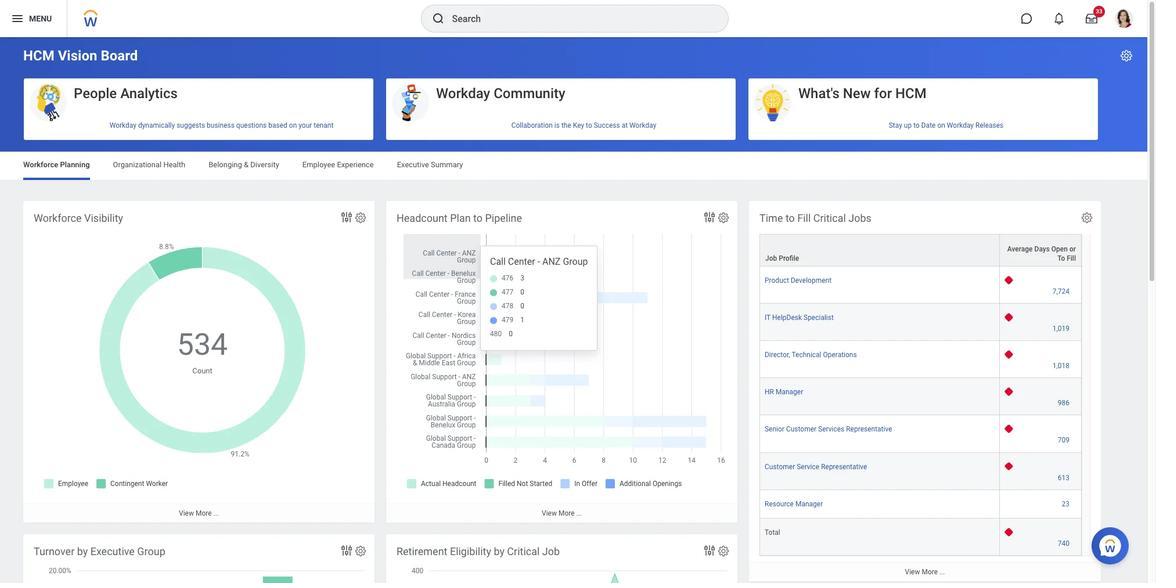 Task type: vqa. For each thing, say whether or not it's contained in the screenshot.
Turnover by Executive Group element
yes



Task type: locate. For each thing, give the bounding box(es) containing it.
1 vertical spatial representative
[[821, 463, 867, 471]]

8 row from the top
[[760, 490, 1082, 518]]

configure and view chart data image inside headcount plan to pipeline element
[[703, 210, 717, 224]]

retirement
[[397, 545, 447, 557]]

workday community button
[[386, 78, 736, 122]]

workday inside button
[[436, 85, 490, 102]]

profile logan mcneil image
[[1115, 9, 1134, 30]]

executive left "group"
[[90, 545, 135, 557]]

suggests
[[177, 121, 205, 129]]

view
[[179, 509, 194, 517], [542, 509, 557, 517], [905, 568, 920, 576]]

what's new for hcm button
[[749, 78, 1098, 122]]

row containing average days open or to fill
[[760, 234, 1082, 267]]

2 horizontal spatial view more ... link
[[749, 562, 1101, 581]]

7 row from the top
[[760, 453, 1082, 490]]

experience
[[337, 160, 374, 169]]

manager for hr manager
[[776, 388, 803, 396]]

hr
[[765, 388, 774, 396]]

by
[[77, 545, 88, 557], [494, 545, 505, 557]]

configure this page image
[[1120, 49, 1134, 63]]

2 horizontal spatial more
[[922, 568, 938, 576]]

view more ... for fill
[[905, 568, 945, 576]]

534 button
[[177, 325, 230, 365]]

on
[[289, 121, 297, 129], [937, 121, 945, 129]]

1 horizontal spatial view
[[542, 509, 557, 517]]

inbox large image
[[1086, 13, 1098, 24]]

view more ... link for fill
[[749, 562, 1101, 581]]

manager
[[776, 388, 803, 396], [796, 500, 823, 508]]

hcm right for
[[895, 85, 927, 102]]

1 vertical spatial critical
[[507, 545, 540, 557]]

2 by from the left
[[494, 545, 505, 557]]

people analytics
[[74, 85, 178, 102]]

more inside headcount plan to pipeline element
[[559, 509, 575, 517]]

dynamically
[[138, 121, 175, 129]]

4 row from the top
[[760, 341, 1082, 378]]

profile
[[779, 254, 799, 263]]

hr manager
[[765, 388, 803, 396]]

1 horizontal spatial job
[[765, 254, 777, 263]]

1 vertical spatial fill
[[1067, 254, 1076, 263]]

tab list
[[12, 152, 1136, 180]]

representative right services
[[846, 425, 892, 433]]

executive summary
[[397, 160, 463, 169]]

row containing senior customer services representative
[[760, 415, 1082, 453]]

more for fill
[[922, 568, 938, 576]]

critical left jobs
[[813, 212, 846, 224]]

key
[[573, 121, 584, 129]]

6 row from the top
[[760, 415, 1082, 453]]

workforce left visibility
[[34, 212, 82, 224]]

... inside time to fill critical jobs element
[[940, 568, 945, 576]]

headcount
[[397, 212, 448, 224]]

view more ... inside time to fill critical jobs element
[[905, 568, 945, 576]]

2 row from the top
[[760, 267, 1082, 304]]

7,724 button
[[1053, 287, 1071, 296]]

1 horizontal spatial view more ... link
[[386, 504, 737, 523]]

hcm vision board
[[23, 48, 138, 64]]

configure and view chart data image inside retirement eligibility by critical job element
[[703, 544, 717, 557]]

menu banner
[[0, 0, 1147, 37]]

fill
[[797, 212, 811, 224], [1067, 254, 1076, 263]]

time
[[760, 212, 783, 224]]

summary
[[431, 160, 463, 169]]

resource manager
[[765, 500, 823, 508]]

workforce for workforce visibility
[[34, 212, 82, 224]]

0 vertical spatial critical
[[813, 212, 846, 224]]

configure and view chart data image for turnover by executive group
[[340, 544, 354, 557]]

0 vertical spatial customer
[[786, 425, 817, 433]]

workday
[[436, 85, 490, 102], [110, 121, 136, 129], [630, 121, 656, 129], [947, 121, 974, 129]]

planning
[[60, 160, 90, 169]]

workforce left planning
[[23, 160, 58, 169]]

9 row from the top
[[760, 518, 1082, 556]]

0 horizontal spatial ...
[[213, 509, 219, 517]]

group
[[137, 545, 165, 557]]

turnover by executive group
[[34, 545, 165, 557]]

1 vertical spatial manager
[[796, 500, 823, 508]]

what's new for hcm
[[798, 85, 927, 102]]

pipeline
[[485, 212, 522, 224]]

customer left service
[[765, 463, 795, 471]]

configure and view chart data image
[[340, 210, 354, 224], [703, 210, 717, 224], [340, 544, 354, 557], [703, 544, 717, 557]]

0 vertical spatial hcm
[[23, 48, 54, 64]]

33
[[1096, 8, 1103, 15]]

1 vertical spatial executive
[[90, 545, 135, 557]]

row containing director, technical operations
[[760, 341, 1082, 378]]

board
[[101, 48, 138, 64]]

executive left summary
[[397, 160, 429, 169]]

service
[[797, 463, 819, 471]]

1 horizontal spatial executive
[[397, 160, 429, 169]]

0 horizontal spatial executive
[[90, 545, 135, 557]]

more
[[196, 509, 212, 517], [559, 509, 575, 517], [922, 568, 938, 576]]

workforce for workforce planning
[[23, 160, 58, 169]]

0 horizontal spatial fill
[[797, 212, 811, 224]]

view more ... link for to
[[386, 504, 737, 523]]

0 vertical spatial workforce
[[23, 160, 58, 169]]

0 horizontal spatial more
[[196, 509, 212, 517]]

headcount plan to pipeline element
[[386, 201, 737, 523]]

critical
[[813, 212, 846, 224], [507, 545, 540, 557]]

2 horizontal spatial ...
[[940, 568, 945, 576]]

0 vertical spatial fill
[[797, 212, 811, 224]]

configure and view chart data image left 'configure retirement eligibility by critical job' "icon"
[[703, 544, 717, 557]]

1 horizontal spatial ...
[[576, 509, 582, 517]]

view more ...
[[179, 509, 219, 517], [542, 509, 582, 517], [905, 568, 945, 576]]

hcm down menu
[[23, 48, 54, 64]]

1 horizontal spatial hcm
[[895, 85, 927, 102]]

configure and view chart data image left 'configure workforce visibility' image
[[340, 210, 354, 224]]

hcm
[[23, 48, 54, 64], [895, 85, 927, 102]]

configure headcount plan to pipeline image
[[717, 211, 730, 224]]

resource manager link
[[765, 497, 823, 508]]

critical for jobs
[[813, 212, 846, 224]]

director,
[[765, 351, 790, 359]]

critical right eligibility
[[507, 545, 540, 557]]

representative
[[846, 425, 892, 433], [821, 463, 867, 471]]

workforce inside tab list
[[23, 160, 58, 169]]

1 horizontal spatial critical
[[813, 212, 846, 224]]

senior
[[765, 425, 784, 433]]

stay up to date on workday releases link
[[749, 116, 1098, 134]]

by right turnover
[[77, 545, 88, 557]]

row containing resource manager
[[760, 490, 1082, 518]]

1 horizontal spatial on
[[937, 121, 945, 129]]

view more ... for to
[[542, 509, 582, 517]]

more inside time to fill critical jobs element
[[922, 568, 938, 576]]

view more ... inside headcount plan to pipeline element
[[542, 509, 582, 517]]

configure and view chart data image left configure turnover by executive group icon
[[340, 544, 354, 557]]

0 horizontal spatial by
[[77, 545, 88, 557]]

product development link
[[765, 274, 832, 285]]

0 vertical spatial job
[[765, 254, 777, 263]]

0 horizontal spatial hcm
[[23, 48, 54, 64]]

row
[[760, 234, 1082, 267], [760, 267, 1082, 304], [760, 304, 1082, 341], [760, 341, 1082, 378], [760, 378, 1082, 415], [760, 415, 1082, 453], [760, 453, 1082, 490], [760, 490, 1082, 518], [760, 518, 1082, 556]]

on right date
[[937, 121, 945, 129]]

tab list containing workforce planning
[[12, 152, 1136, 180]]

0 horizontal spatial critical
[[507, 545, 540, 557]]

hcm inside button
[[895, 85, 927, 102]]

notifications large image
[[1053, 13, 1065, 24]]

row containing total
[[760, 518, 1082, 556]]

more for to
[[559, 509, 575, 517]]

jobs
[[849, 212, 872, 224]]

configure workforce visibility image
[[354, 211, 367, 224]]

director, technical operations
[[765, 351, 857, 359]]

0 horizontal spatial on
[[289, 121, 297, 129]]

1 horizontal spatial by
[[494, 545, 505, 557]]

average
[[1007, 245, 1033, 253]]

534 count
[[177, 327, 228, 375]]

representative right service
[[821, 463, 867, 471]]

0 horizontal spatial job
[[542, 545, 560, 557]]

by right eligibility
[[494, 545, 505, 557]]

workforce inside 'workforce visibility' element
[[34, 212, 82, 224]]

view inside 'workforce visibility' element
[[179, 509, 194, 517]]

1 horizontal spatial more
[[559, 509, 575, 517]]

analytics
[[120, 85, 178, 102]]

configure and view chart data image for retirement eligibility by critical job
[[703, 544, 717, 557]]

0 horizontal spatial view more ...
[[179, 509, 219, 517]]

1 vertical spatial hcm
[[895, 85, 927, 102]]

534 main content
[[0, 37, 1147, 583]]

count
[[192, 366, 212, 375]]

customer
[[786, 425, 817, 433], [765, 463, 795, 471]]

retirement eligibility by critical job
[[397, 545, 560, 557]]

job inside popup button
[[765, 254, 777, 263]]

is
[[554, 121, 560, 129]]

product development
[[765, 276, 832, 285]]

view inside headcount plan to pipeline element
[[542, 509, 557, 517]]

your
[[299, 121, 312, 129]]

executive inside "turnover by executive group" element
[[90, 545, 135, 557]]

1 horizontal spatial view more ...
[[542, 509, 582, 517]]

workforce visibility element
[[23, 201, 375, 523]]

to
[[586, 121, 592, 129], [914, 121, 920, 129], [473, 212, 483, 224], [786, 212, 795, 224]]

on left your
[[289, 121, 297, 129]]

... inside headcount plan to pipeline element
[[576, 509, 582, 517]]

workday dynamically suggests business questions based on your tenant
[[110, 121, 333, 129]]

more inside 'workforce visibility' element
[[196, 509, 212, 517]]

configure and view chart data image left the configure headcount plan to pipeline 'image'
[[703, 210, 717, 224]]

fill right time at the top of the page
[[797, 212, 811, 224]]

new
[[843, 85, 871, 102]]

0 horizontal spatial view more ... link
[[23, 504, 375, 523]]

manager right hr
[[776, 388, 803, 396]]

2 horizontal spatial view more ...
[[905, 568, 945, 576]]

0 vertical spatial manager
[[776, 388, 803, 396]]

manager right the resource
[[796, 500, 823, 508]]

2 horizontal spatial view
[[905, 568, 920, 576]]

1 horizontal spatial fill
[[1067, 254, 1076, 263]]

... inside 'workforce visibility' element
[[213, 509, 219, 517]]

organizational health
[[113, 160, 185, 169]]

customer service representative
[[765, 463, 867, 471]]

to right "key"
[[586, 121, 592, 129]]

average days open or to fill
[[1007, 245, 1076, 263]]

vision
[[58, 48, 97, 64]]

executive
[[397, 160, 429, 169], [90, 545, 135, 557]]

view inside time to fill critical jobs element
[[905, 568, 920, 576]]

workday community
[[436, 85, 565, 102]]

3 row from the top
[[760, 304, 1082, 341]]

total
[[765, 528, 780, 536]]

5 row from the top
[[760, 378, 1082, 415]]

configure and view chart data image inside 'workforce visibility' element
[[340, 210, 354, 224]]

job
[[765, 254, 777, 263], [542, 545, 560, 557]]

1 vertical spatial workforce
[[34, 212, 82, 224]]

row containing hr manager
[[760, 378, 1082, 415]]

1 row from the top
[[760, 234, 1082, 267]]

fill down or
[[1067, 254, 1076, 263]]

0 horizontal spatial view
[[179, 509, 194, 517]]

customer right the senior
[[786, 425, 817, 433]]

operations
[[823, 351, 857, 359]]



Task type: describe. For each thing, give the bounding box(es) containing it.
product
[[765, 276, 789, 285]]

configure turnover by executive group image
[[354, 545, 367, 557]]

employee experience
[[302, 160, 374, 169]]

tenant
[[314, 121, 333, 129]]

for
[[874, 85, 892, 102]]

it helpdesk specialist
[[765, 314, 834, 322]]

employee
[[302, 160, 335, 169]]

collaboration is the key to success at workday link
[[386, 116, 736, 134]]

job profile button
[[760, 235, 999, 266]]

search image
[[431, 12, 445, 26]]

retirement eligibility by critical job element
[[386, 534, 737, 583]]

&
[[244, 160, 249, 169]]

based
[[268, 121, 287, 129]]

justify image
[[10, 12, 24, 26]]

collaboration is the key to success at workday
[[511, 121, 656, 129]]

row containing product development
[[760, 267, 1082, 304]]

it
[[765, 314, 771, 322]]

view for workforce visibility
[[179, 509, 194, 517]]

at
[[622, 121, 628, 129]]

development
[[791, 276, 832, 285]]

questions
[[236, 121, 267, 129]]

helpdesk
[[772, 314, 802, 322]]

time to fill critical jobs
[[760, 212, 872, 224]]

collaboration
[[511, 121, 553, 129]]

resource
[[765, 500, 794, 508]]

1 on from the left
[[289, 121, 297, 129]]

Search Workday  search field
[[452, 6, 704, 31]]

configure retirement eligibility by critical job image
[[717, 545, 730, 557]]

visibility
[[84, 212, 123, 224]]

turnover
[[34, 545, 74, 557]]

2 on from the left
[[937, 121, 945, 129]]

date
[[921, 121, 936, 129]]

total element
[[765, 526, 780, 536]]

workday dynamically suggests business questions based on your tenant link
[[24, 116, 373, 134]]

to
[[1058, 254, 1065, 263]]

what's
[[798, 85, 840, 102]]

business
[[207, 121, 235, 129]]

to right time at the top of the page
[[786, 212, 795, 224]]

view for headcount plan to pipeline
[[542, 509, 557, 517]]

row containing it helpdesk specialist
[[760, 304, 1082, 341]]

stay
[[889, 121, 902, 129]]

view more ... inside 'workforce visibility' element
[[179, 509, 219, 517]]

average days open or to fill button
[[1000, 235, 1081, 266]]

709
[[1058, 436, 1070, 444]]

view for time to fill critical jobs
[[905, 568, 920, 576]]

... for fill
[[940, 568, 945, 576]]

33 button
[[1079, 6, 1105, 31]]

releases
[[976, 121, 1004, 129]]

740
[[1058, 539, 1070, 547]]

menu button
[[0, 0, 67, 37]]

menu
[[29, 14, 52, 23]]

7,724
[[1053, 288, 1070, 296]]

23
[[1062, 500, 1070, 508]]

613 button
[[1058, 473, 1071, 482]]

1,018 button
[[1053, 361, 1071, 371]]

success
[[594, 121, 620, 129]]

workforce planning
[[23, 160, 90, 169]]

open
[[1052, 245, 1068, 253]]

configure time to fill critical jobs image
[[1081, 211, 1093, 224]]

health
[[163, 160, 185, 169]]

diversity
[[250, 160, 279, 169]]

fill inside average days open or to fill
[[1067, 254, 1076, 263]]

1,019
[[1053, 325, 1070, 333]]

critical for job
[[507, 545, 540, 557]]

senior customer services representative
[[765, 425, 892, 433]]

configure and view chart data image for workforce visibility
[[340, 210, 354, 224]]

time to fill critical jobs element
[[749, 201, 1101, 581]]

1,019 button
[[1053, 324, 1071, 333]]

people
[[74, 85, 117, 102]]

belonging & diversity
[[209, 160, 279, 169]]

technical
[[792, 351, 821, 359]]

to right the plan
[[473, 212, 483, 224]]

manager for resource manager
[[796, 500, 823, 508]]

turnover by executive group element
[[23, 534, 375, 583]]

986
[[1058, 399, 1070, 407]]

senior customer services representative link
[[765, 423, 892, 433]]

workforce visibility
[[34, 212, 123, 224]]

services
[[818, 425, 844, 433]]

row containing customer service representative
[[760, 453, 1082, 490]]

tab list inside 534 main content
[[12, 152, 1136, 180]]

986 button
[[1058, 399, 1071, 408]]

stay up to date on workday releases
[[889, 121, 1004, 129]]

1 vertical spatial job
[[542, 545, 560, 557]]

director, technical operations link
[[765, 349, 857, 359]]

740 button
[[1058, 539, 1071, 548]]

1 vertical spatial customer
[[765, 463, 795, 471]]

0 vertical spatial representative
[[846, 425, 892, 433]]

... for to
[[576, 509, 582, 517]]

eligibility
[[450, 545, 491, 557]]

belonging
[[209, 160, 242, 169]]

plan
[[450, 212, 471, 224]]

613
[[1058, 474, 1070, 482]]

configure and view chart data image for headcount plan to pipeline
[[703, 210, 717, 224]]

it helpdesk specialist link
[[765, 311, 834, 322]]

job profile
[[765, 254, 799, 263]]

1 by from the left
[[77, 545, 88, 557]]

534
[[177, 327, 228, 362]]

23 button
[[1062, 499, 1071, 508]]

up
[[904, 121, 912, 129]]

or
[[1070, 245, 1076, 253]]

0 vertical spatial executive
[[397, 160, 429, 169]]

community
[[494, 85, 565, 102]]

specialist
[[804, 314, 834, 322]]

to right up
[[914, 121, 920, 129]]



